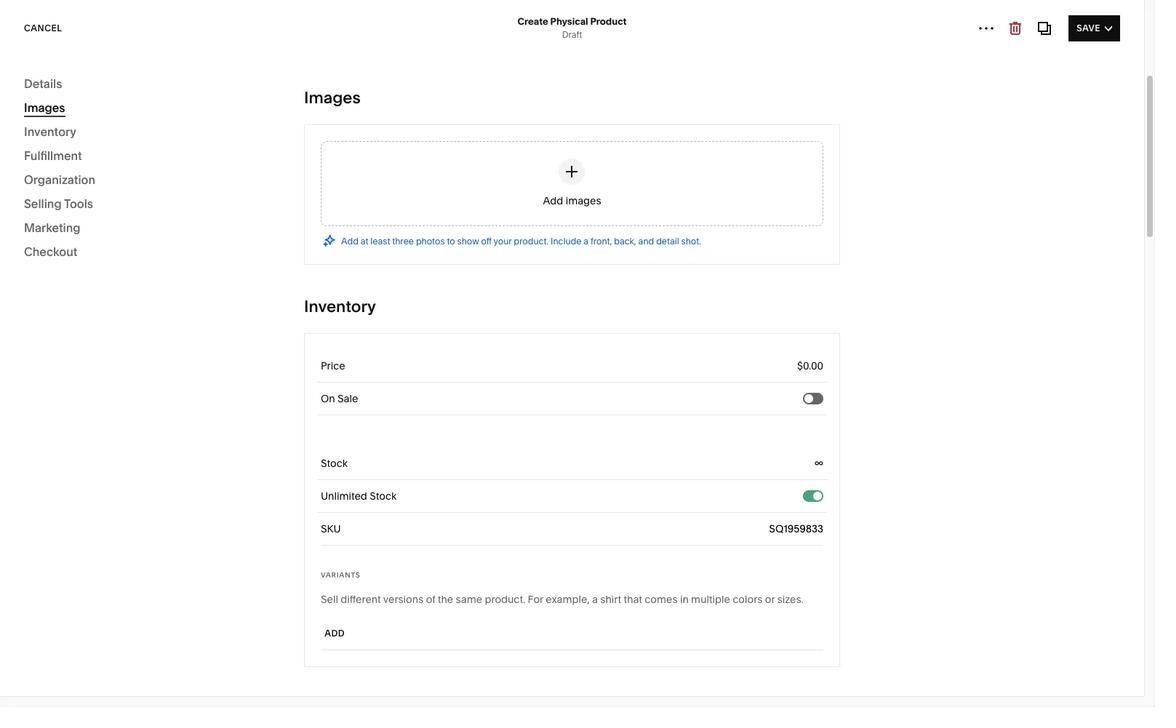 Task type: describe. For each thing, give the bounding box(es) containing it.
add for add more detail to your product page using custom blocks and fields.
[[321, 19, 338, 30]]

checkout
[[24, 244, 77, 259]]

2 vertical spatial selling
[[32, 242, 65, 255]]

least
[[371, 235, 390, 246]]

three
[[392, 235, 414, 246]]

organization
[[24, 172, 95, 187]]

course
[[389, 498, 430, 512]]

2 horizontal spatial and
[[639, 235, 654, 246]]

set
[[230, 95, 256, 114]]

to left show
[[447, 235, 455, 246]]

0 vertical spatial selling tools
[[24, 196, 93, 211]]

product
[[420, 19, 453, 30]]

store
[[320, 95, 360, 114]]

save button
[[1069, 15, 1120, 41]]

way
[[296, 237, 313, 248]]

details
[[24, 76, 62, 91]]

a inside payments add a way to get paid.
[[289, 237, 294, 248]]

start
[[318, 365, 337, 376]]

0 horizontal spatial stock
[[321, 457, 348, 470]]

add inside payments add a way to get paid.
[[270, 237, 287, 248]]

add for add
[[324, 628, 345, 639]]

choose
[[270, 301, 302, 312]]

cancel button
[[24, 15, 62, 41]]

appointments
[[798, 534, 874, 549]]

1 vertical spatial detail
[[656, 235, 679, 246]]

ways
[[270, 444, 310, 463]]

acuity scheduling sell live, scheduled services, coaching appointments or classes
[[798, 498, 1008, 549]]

0 vertical spatial tools
[[64, 196, 93, 211]]

inventory.
[[359, 173, 399, 184]]

for
[[528, 593, 543, 606]]

On Sale checkbox
[[805, 394, 813, 403]]

sizes.
[[777, 593, 804, 606]]

add inside the products add products to your inventory.
[[270, 173, 287, 184]]

on
[[398, 534, 413, 549]]

get for create a guided series of lessons to teach a skill or educate on a topic
[[350, 568, 368, 579]]

your right off
[[494, 235, 512, 246]]

to inside the products add products to your inventory.
[[329, 173, 337, 184]]

plan.
[[365, 301, 385, 312]]

add images
[[543, 194, 601, 207]]

subscription
[[270, 286, 332, 299]]

a inside subscription choose a subscription plan.
[[304, 301, 309, 312]]

example,
[[546, 593, 590, 606]]

to right more
[[389, 19, 398, 30]]

photos
[[416, 235, 445, 246]]

selling tools inside selling tools link
[[32, 242, 93, 255]]

educate
[[350, 534, 396, 549]]

blocks
[[536, 19, 563, 30]]

Add... field
[[349, 521, 824, 537]]

skill
[[592, 518, 613, 533]]

save
[[1077, 22, 1101, 33]]

in
[[680, 593, 689, 606]]

back,
[[614, 235, 636, 246]]

lessons
[[491, 518, 533, 533]]

the
[[438, 593, 453, 606]]

0 horizontal spatial sell
[[321, 593, 338, 606]]

a left guided
[[390, 518, 397, 533]]

add at least three photos to show off your product. include a front, back, and detail shot.
[[341, 235, 701, 246]]

cancel
[[24, 22, 62, 33]]

live
[[284, 365, 298, 376]]

0 vertical spatial detail
[[364, 19, 387, 30]]

scheduled
[[845, 518, 903, 533]]

discounts
[[32, 193, 80, 206]]

shirt
[[600, 593, 621, 606]]

add button
[[324, 621, 345, 647]]

unlimited
[[321, 490, 367, 503]]

set up your store
[[230, 95, 360, 114]]

services,
[[906, 518, 954, 533]]

invoicing
[[32, 218, 76, 231]]

subscription
[[311, 301, 363, 312]]

draft
[[562, 29, 582, 40]]

a left skill
[[583, 518, 590, 533]]

edit
[[1071, 31, 1091, 42]]

your inside the products add products to your inventory.
[[339, 173, 357, 184]]

started for live,
[[818, 568, 859, 579]]

fields.
[[583, 19, 607, 30]]

your right up
[[282, 95, 317, 114]]

1 vertical spatial inventory
[[304, 297, 376, 316]]

get started for acuity scheduling sell live, scheduled services, coaching appointments or classes
[[798, 568, 859, 579]]

your left product
[[400, 19, 418, 30]]

guided
[[400, 518, 439, 533]]

0 vertical spatial selling
[[24, 116, 62, 131]]

topic
[[425, 534, 453, 549]]

and inside publish go live and start selling.
[[301, 365, 316, 376]]

0 horizontal spatial inventory
[[24, 124, 76, 139]]

orders
[[32, 168, 66, 181]]

sell
[[332, 444, 359, 463]]

custom
[[503, 19, 534, 30]]

physical
[[550, 15, 588, 27]]

1 horizontal spatial images
[[304, 88, 361, 108]]

on sale
[[321, 392, 358, 405]]

publish go live and start selling.
[[270, 350, 368, 376]]

sale
[[338, 392, 358, 405]]

paid.
[[341, 237, 361, 248]]

coaching
[[957, 518, 1008, 533]]

selling link
[[24, 116, 162, 133]]

products add products to your inventory.
[[270, 158, 399, 184]]

get started button for acuity scheduling sell live, scheduled services, coaching appointments or classes
[[798, 561, 859, 587]]



Task type: locate. For each thing, give the bounding box(es) containing it.
started for a
[[371, 568, 412, 579]]

products link
[[32, 138, 170, 162]]

create left physical
[[518, 15, 548, 27]]

1 horizontal spatial started
[[818, 568, 859, 579]]

Unlimited Stock checkbox
[[813, 491, 822, 500]]

orders link
[[32, 162, 170, 187]]

get started button for online course create a guided series of lessons to teach a skill or educate on a topic
[[350, 561, 412, 587]]

tools
[[64, 196, 93, 211], [67, 242, 93, 255]]

go
[[270, 365, 282, 376]]

product.
[[514, 235, 549, 246], [485, 593, 525, 606]]

get started button up different
[[350, 561, 412, 587]]

started down 'appointments'
[[818, 568, 859, 579]]

1 vertical spatial tools
[[67, 242, 93, 255]]

0 vertical spatial inventory
[[24, 124, 76, 139]]

get started down 'appointments'
[[798, 568, 859, 579]]

0 horizontal spatial get
[[350, 568, 368, 579]]

sell different versions of the same product. for example, a shirt that comes in multiple colors or sizes.
[[321, 593, 804, 606]]

1 horizontal spatial detail
[[656, 235, 679, 246]]

detail right more
[[364, 19, 387, 30]]

marketing
[[24, 220, 80, 235]]

products for products
[[32, 143, 76, 156]]

0 horizontal spatial get started
[[350, 568, 412, 579]]

to left teach
[[535, 518, 546, 533]]

your left inventory. at left
[[339, 173, 357, 184]]

shot.
[[681, 235, 701, 246]]

0 vertical spatial create
[[518, 15, 548, 27]]

0 horizontal spatial started
[[371, 568, 412, 579]]

add left at
[[341, 235, 359, 246]]

of right series
[[477, 518, 488, 533]]

to left 'get'
[[315, 237, 323, 248]]

stock up unlimited
[[321, 457, 348, 470]]

inventory
[[24, 124, 76, 139], [304, 297, 376, 316]]

sell
[[798, 518, 817, 533], [321, 593, 338, 606]]

0 horizontal spatial of
[[426, 593, 435, 606]]

add more detail to your product page using custom blocks and fields.
[[321, 19, 607, 30]]

1 horizontal spatial of
[[477, 518, 488, 533]]

publish
[[270, 350, 306, 363]]

classes
[[891, 534, 932, 549]]

1 horizontal spatial sell
[[798, 518, 817, 533]]

variants
[[321, 571, 361, 579]]

add left products
[[270, 173, 287, 184]]

1 get from the left
[[350, 568, 368, 579]]

1 horizontal spatial products
[[270, 158, 314, 171]]

2 get started from the left
[[798, 568, 859, 579]]

site
[[1093, 31, 1113, 42]]

get up different
[[350, 568, 368, 579]]

selling down website
[[24, 116, 62, 131]]

inventory right "choose"
[[304, 297, 376, 316]]

1 get started from the left
[[350, 568, 412, 579]]

show
[[457, 235, 479, 246]]

and right live
[[301, 365, 316, 376]]

0 vertical spatial products
[[32, 143, 76, 156]]

detail left the shot. on the top right of page
[[656, 235, 679, 246]]

0 horizontal spatial images
[[24, 100, 65, 115]]

a left "front,"
[[584, 235, 589, 246]]

create inside 'online course create a guided series of lessons to teach a skill or educate on a topic'
[[350, 518, 387, 533]]

1 vertical spatial selling tools
[[32, 242, 93, 255]]

colors
[[733, 593, 763, 606]]

1 vertical spatial sell
[[321, 593, 338, 606]]

tools up invoicing link
[[64, 196, 93, 211]]

at
[[361, 235, 368, 246]]

website
[[24, 90, 69, 105]]

get
[[325, 237, 339, 248]]

2 vertical spatial and
[[301, 365, 316, 376]]

and
[[565, 19, 581, 30], [639, 235, 654, 246], [301, 365, 316, 376]]

selling tools down marketing
[[32, 242, 93, 255]]

to inside payments add a way to get paid.
[[315, 237, 323, 248]]

products up products
[[270, 158, 314, 171]]

a left way
[[289, 237, 294, 248]]

2 get started button from the left
[[798, 561, 859, 587]]

add left more
[[321, 19, 338, 30]]

unlimited stock
[[321, 490, 397, 503]]

0 vertical spatial stock
[[321, 457, 348, 470]]

price
[[321, 359, 345, 373]]

a right on
[[415, 534, 422, 549]]

or inside 'online course create a guided series of lessons to teach a skill or educate on a topic'
[[616, 518, 627, 533]]

0 vertical spatial product.
[[514, 235, 549, 246]]

on
[[321, 392, 335, 405]]

online course create a guided series of lessons to teach a skill or educate on a topic
[[350, 498, 627, 549]]

fulfillment
[[24, 148, 82, 163]]

1 horizontal spatial stock
[[370, 490, 397, 503]]

1 horizontal spatial get started
[[798, 568, 859, 579]]

sku
[[321, 522, 341, 535]]

to right products
[[329, 173, 337, 184]]

edit site button
[[1063, 24, 1121, 50]]

0 horizontal spatial detail
[[364, 19, 387, 30]]

a
[[584, 235, 589, 246], [289, 237, 294, 248], [304, 301, 309, 312], [390, 518, 397, 533], [583, 518, 590, 533], [415, 534, 422, 549], [592, 593, 598, 606]]

and right back,
[[639, 235, 654, 246]]

more ways to sell
[[226, 444, 359, 463]]

to
[[389, 19, 398, 30], [329, 173, 337, 184], [447, 235, 455, 246], [315, 237, 323, 248], [313, 444, 329, 463], [535, 518, 546, 533]]

add down the payments
[[270, 237, 287, 248]]

same
[[456, 593, 482, 606]]

series
[[442, 518, 475, 533]]

payments add a way to get paid.
[[270, 222, 361, 248]]

and left fields.
[[565, 19, 581, 30]]

different
[[341, 593, 381, 606]]

comes
[[645, 593, 678, 606]]

get started button down 'appointments'
[[798, 561, 859, 587]]

add left images
[[543, 194, 563, 207]]

0 horizontal spatial get started button
[[350, 561, 412, 587]]

invoicing link
[[32, 212, 170, 236]]

off
[[481, 235, 492, 246]]

front,
[[591, 235, 612, 246]]

get up sizes.
[[798, 568, 816, 579]]

tools down invoicing link
[[67, 242, 93, 255]]

0 vertical spatial sell
[[798, 518, 817, 533]]

0 vertical spatial of
[[477, 518, 488, 533]]

add for add at least three photos to show off your product. include a front, back, and detail shot.
[[341, 235, 359, 246]]

sell down variants
[[321, 593, 338, 606]]

get started up different
[[350, 568, 412, 579]]

product. left the include
[[514, 235, 549, 246]]

1 vertical spatial products
[[270, 158, 314, 171]]

product
[[590, 15, 627, 27]]

started
[[371, 568, 412, 579], [818, 568, 859, 579]]

images down "details"
[[24, 100, 65, 115]]

inventory up fulfillment
[[24, 124, 76, 139]]

selling tools up invoicing
[[24, 196, 93, 211]]

a down subscription
[[304, 301, 309, 312]]

sell inside the 'acuity scheduling sell live, scheduled services, coaching appointments or classes'
[[798, 518, 817, 533]]

subscription choose a subscription plan.
[[270, 286, 385, 312]]

1 horizontal spatial or
[[765, 593, 775, 606]]

1 horizontal spatial create
[[518, 15, 548, 27]]

2 started from the left
[[818, 568, 859, 579]]

payments
[[270, 222, 318, 235]]

selling down marketing
[[32, 242, 65, 255]]

0 horizontal spatial or
[[616, 518, 627, 533]]

products
[[289, 173, 327, 184]]

stock right unlimited
[[370, 490, 397, 503]]

of inside 'online course create a guided series of lessons to teach a skill or educate on a topic'
[[477, 518, 488, 533]]

get started
[[350, 568, 412, 579], [798, 568, 859, 579]]

images
[[566, 194, 601, 207]]

0 vertical spatial and
[[565, 19, 581, 30]]

get for sell live, scheduled services, coaching appointments or classes
[[798, 568, 816, 579]]

multiple
[[691, 593, 730, 606]]

of left the
[[426, 593, 435, 606]]

your
[[400, 19, 418, 30], [282, 95, 317, 114], [339, 173, 357, 184], [494, 235, 512, 246]]

stock
[[321, 457, 348, 470], [370, 490, 397, 503]]

products inside the products add products to your inventory.
[[270, 158, 314, 171]]

selling up invoicing
[[24, 196, 62, 211]]

2 horizontal spatial or
[[877, 534, 888, 549]]

more
[[226, 444, 267, 463]]

1 horizontal spatial get started button
[[798, 561, 859, 587]]

products for products add products to your inventory.
[[270, 158, 314, 171]]

using
[[478, 19, 501, 30]]

add
[[321, 19, 338, 30], [270, 173, 287, 184], [543, 194, 563, 207], [341, 235, 359, 246], [270, 237, 287, 248], [324, 628, 345, 639]]

0 horizontal spatial products
[[32, 143, 76, 156]]

1 vertical spatial product.
[[485, 593, 525, 606]]

get started for online course create a guided series of lessons to teach a skill or educate on a topic
[[350, 568, 412, 579]]

more
[[340, 19, 362, 30]]

detail
[[364, 19, 387, 30], [656, 235, 679, 246]]

up
[[259, 95, 279, 114]]

product. left for
[[485, 593, 525, 606]]

products up orders
[[32, 143, 76, 156]]

live,
[[820, 518, 842, 533]]

Price text field
[[512, 350, 824, 382]]

2 vertical spatial or
[[765, 593, 775, 606]]

1 vertical spatial of
[[426, 593, 435, 606]]

to inside 'online course create a guided series of lessons to teach a skill or educate on a topic'
[[535, 518, 546, 533]]

images right up
[[304, 88, 361, 108]]

1 vertical spatial and
[[639, 235, 654, 246]]

1 vertical spatial selling
[[24, 196, 62, 211]]

2 get from the left
[[798, 568, 816, 579]]

add down different
[[324, 628, 345, 639]]

create up educate
[[350, 518, 387, 533]]

0 horizontal spatial create
[[350, 518, 387, 533]]

create inside create physical product draft
[[518, 15, 548, 27]]

online
[[350, 498, 387, 512]]

sell down acuity
[[798, 518, 817, 533]]

1 vertical spatial or
[[877, 534, 888, 549]]

started up versions
[[371, 568, 412, 579]]

or inside the 'acuity scheduling sell live, scheduled services, coaching appointments or classes'
[[877, 534, 888, 549]]

add for add images
[[543, 194, 563, 207]]

1 vertical spatial create
[[350, 518, 387, 533]]

discounts link
[[32, 187, 170, 212]]

acuity
[[798, 498, 833, 512]]

1 vertical spatial stock
[[370, 490, 397, 503]]

teach
[[549, 518, 580, 533]]

1 horizontal spatial and
[[565, 19, 581, 30]]

or down scheduled
[[877, 534, 888, 549]]

website link
[[24, 89, 162, 107]]

1 horizontal spatial get
[[798, 568, 816, 579]]

edit site
[[1071, 31, 1113, 42]]

1 started from the left
[[371, 568, 412, 579]]

to left sell
[[313, 444, 329, 463]]

1 get started button from the left
[[350, 561, 412, 587]]

a left shirt
[[592, 593, 598, 606]]

selling.
[[339, 365, 368, 376]]

1 horizontal spatial inventory
[[304, 297, 376, 316]]

or right skill
[[616, 518, 627, 533]]

or
[[616, 518, 627, 533], [877, 534, 888, 549], [765, 593, 775, 606]]

create physical product draft
[[518, 15, 627, 40]]

0 vertical spatial or
[[616, 518, 627, 533]]

or left sizes.
[[765, 593, 775, 606]]

0 horizontal spatial and
[[301, 365, 316, 376]]



Task type: vqa. For each thing, say whether or not it's contained in the screenshot.
or to the bottom
yes



